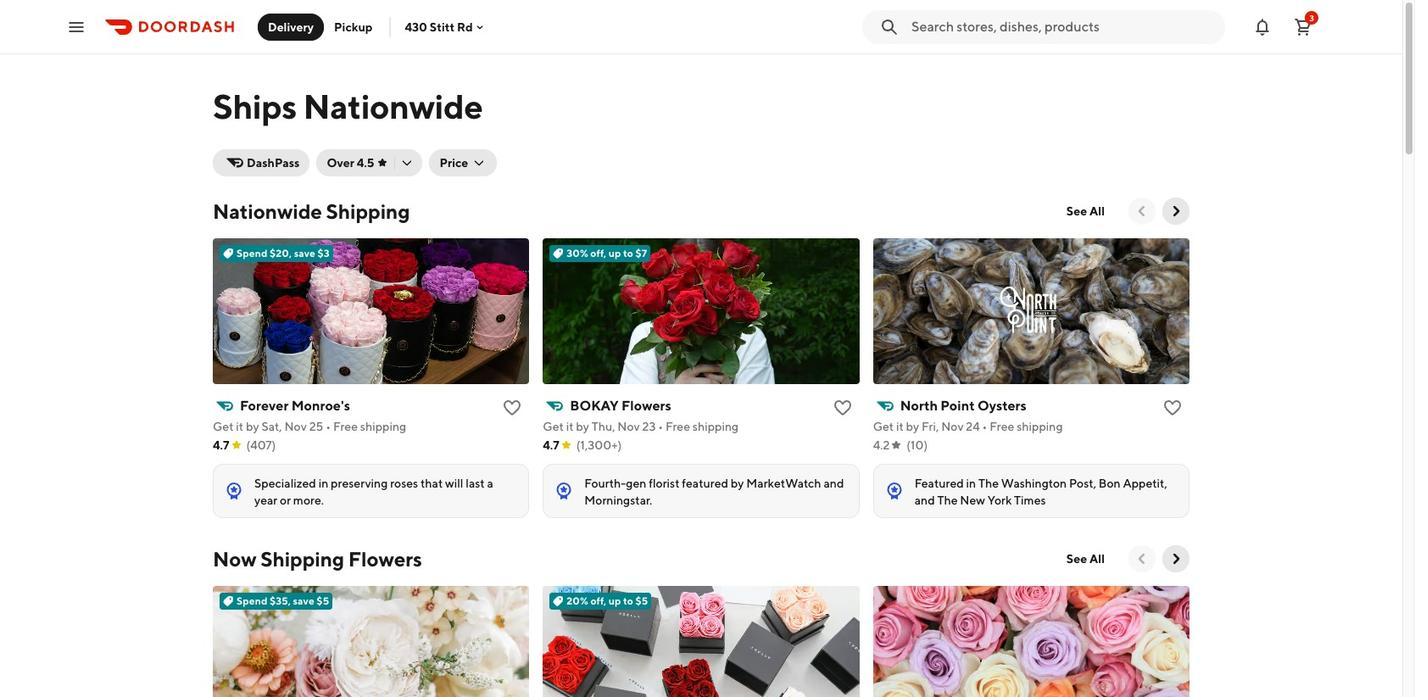 Task type: locate. For each thing, give the bounding box(es) containing it.
• for flowers
[[658, 420, 663, 433]]

4.7
[[213, 438, 229, 452], [543, 438, 560, 452]]

0 horizontal spatial and
[[824, 477, 844, 490]]

rd
[[457, 20, 473, 33]]

2 horizontal spatial shipping
[[1017, 420, 1063, 433]]

previous button of carousel image left next button of carousel image
[[1134, 203, 1151, 220]]

1 vertical spatial up
[[609, 595, 621, 607]]

2 all from the top
[[1090, 552, 1105, 566]]

roses
[[390, 477, 418, 490]]

0 horizontal spatial in
[[319, 477, 328, 490]]

north point oysters
[[900, 398, 1027, 414]]

20%
[[567, 595, 588, 607]]

nov for monroe's
[[285, 420, 307, 433]]

1 all from the top
[[1090, 204, 1105, 218]]

0 horizontal spatial •
[[326, 420, 331, 433]]

shipping up spend $35, save $5
[[261, 547, 344, 571]]

0 vertical spatial previous button of carousel image
[[1134, 203, 1151, 220]]

by right featured
[[731, 477, 744, 490]]

in for monroe's
[[319, 477, 328, 490]]

fourth-
[[585, 477, 626, 490]]

0 horizontal spatial 4.7
[[213, 438, 229, 452]]

0 horizontal spatial it
[[236, 420, 244, 433]]

bokay
[[570, 398, 619, 414]]

spend left $20,
[[237, 247, 268, 260]]

1 vertical spatial flowers
[[348, 547, 422, 571]]

1 vertical spatial save
[[293, 595, 314, 607]]

0 vertical spatial see all
[[1067, 204, 1105, 218]]

nationwide shipping
[[213, 199, 410, 223]]

click to add this store to your saved list image
[[502, 398, 523, 418], [833, 398, 853, 418]]

1 vertical spatial the
[[938, 494, 958, 507]]

0 vertical spatial up
[[609, 247, 621, 260]]

2 shipping from the left
[[693, 420, 739, 433]]

nov left the 25
[[285, 420, 307, 433]]

shipping down oysters
[[1017, 420, 1063, 433]]

over
[[327, 156, 354, 170]]

3 • from the left
[[983, 420, 988, 433]]

previous button of carousel image
[[1134, 203, 1151, 220], [1134, 550, 1151, 567]]

• right 23
[[658, 420, 663, 433]]

save left $3
[[294, 247, 315, 260]]

shipping for forever monroe's
[[360, 420, 406, 433]]

delivery
[[268, 20, 314, 33]]

$20,
[[270, 247, 292, 260]]

1 in from the left
[[319, 477, 328, 490]]

by inside fourth-gen florist featured by marketwatch and morningstar.
[[731, 477, 744, 490]]

post,
[[1069, 477, 1097, 490]]

get it by sat, nov 25 • free shipping
[[213, 420, 406, 433]]

3 free from the left
[[990, 420, 1015, 433]]

4.5
[[357, 156, 374, 170]]

3
[[1310, 12, 1314, 22]]

it for bokay flowers
[[566, 420, 574, 433]]

430
[[405, 20, 427, 33]]

2 it from the left
[[566, 420, 574, 433]]

click to add this store to your saved list image
[[1163, 398, 1183, 418]]

1 horizontal spatial nov
[[618, 420, 640, 433]]

it for north point oysters
[[896, 420, 904, 433]]

flowers
[[622, 398, 672, 414], [348, 547, 422, 571]]

free for bokay flowers
[[666, 420, 690, 433]]

nov left 24
[[942, 420, 964, 433]]

1 horizontal spatial it
[[566, 420, 574, 433]]

shipping up featured
[[693, 420, 739, 433]]

over 4.5
[[327, 156, 374, 170]]

1 horizontal spatial get
[[543, 420, 564, 433]]

get
[[213, 420, 234, 433], [543, 420, 564, 433], [873, 420, 894, 433]]

free for north point oysters
[[990, 420, 1015, 433]]

it down bokay
[[566, 420, 574, 433]]

click to add this store to your saved list image for monroe's
[[502, 398, 523, 418]]

off, for 30%
[[591, 247, 607, 260]]

$5 right 20%
[[636, 595, 648, 607]]

0 horizontal spatial shipping
[[360, 420, 406, 433]]

• right 24
[[983, 420, 988, 433]]

and down featured
[[915, 494, 935, 507]]

1 previous button of carousel image from the top
[[1134, 203, 1151, 220]]

$35,
[[270, 595, 291, 607]]

free
[[333, 420, 358, 433], [666, 420, 690, 433], [990, 420, 1015, 433]]

3 nov from the left
[[942, 420, 964, 433]]

0 horizontal spatial nov
[[285, 420, 307, 433]]

1 see from the top
[[1067, 204, 1087, 218]]

click to add this store to your saved list image left bokay
[[502, 398, 523, 418]]

0 vertical spatial spend
[[237, 247, 268, 260]]

2 in from the left
[[966, 477, 976, 490]]

free right 23
[[666, 420, 690, 433]]

2 get from the left
[[543, 420, 564, 433]]

1 horizontal spatial •
[[658, 420, 663, 433]]

1 spend from the top
[[237, 247, 268, 260]]

1 see all from the top
[[1067, 204, 1105, 218]]

and right marketwatch
[[824, 477, 844, 490]]

2 horizontal spatial free
[[990, 420, 1015, 433]]

spend $20, save $3
[[237, 247, 330, 260]]

that
[[421, 477, 443, 490]]

2 nov from the left
[[618, 420, 640, 433]]

get it by fri, nov 24 • free shipping
[[873, 420, 1063, 433]]

up right 20%
[[609, 595, 621, 607]]

(1,300+)
[[577, 438, 622, 452]]

open menu image
[[66, 17, 87, 37]]

1 vertical spatial previous button of carousel image
[[1134, 550, 1151, 567]]

0 vertical spatial see
[[1067, 204, 1087, 218]]

to
[[623, 247, 633, 260], [623, 595, 633, 607]]

•
[[326, 420, 331, 433], [658, 420, 663, 433], [983, 420, 988, 433]]

flowers up 23
[[622, 398, 672, 414]]

2 4.7 from the left
[[543, 438, 560, 452]]

1 vertical spatial spend
[[237, 595, 268, 607]]

4.7 left (1,300+)
[[543, 438, 560, 452]]

dashpass button
[[213, 149, 310, 176]]

1 shipping from the left
[[360, 420, 406, 433]]

1 vertical spatial see all link
[[1057, 545, 1115, 572]]

nov left 23
[[618, 420, 640, 433]]

2 see all link from the top
[[1057, 545, 1115, 572]]

shipping for north point oysters
[[1017, 420, 1063, 433]]

0 vertical spatial and
[[824, 477, 844, 490]]

it left sat,
[[236, 420, 244, 433]]

the
[[979, 477, 999, 490], [938, 494, 958, 507]]

4.7 left (407)
[[213, 438, 229, 452]]

1 vertical spatial and
[[915, 494, 935, 507]]

1 it from the left
[[236, 420, 244, 433]]

(407)
[[246, 438, 276, 452]]

1 horizontal spatial the
[[979, 477, 999, 490]]

1 horizontal spatial shipping
[[693, 420, 739, 433]]

get left the thu,
[[543, 420, 564, 433]]

0 vertical spatial flowers
[[622, 398, 672, 414]]

fourth-gen florist featured by marketwatch and morningstar.
[[585, 477, 844, 507]]

nov for point
[[942, 420, 964, 433]]

2 see all from the top
[[1067, 552, 1105, 566]]

save for $3
[[294, 247, 315, 260]]

more.
[[293, 494, 324, 507]]

1 nov from the left
[[285, 420, 307, 433]]

0 vertical spatial save
[[294, 247, 315, 260]]

the down featured
[[938, 494, 958, 507]]

up for $5
[[609, 595, 621, 607]]

shipping up roses
[[360, 420, 406, 433]]

bon
[[1099, 477, 1121, 490]]

see
[[1067, 204, 1087, 218], [1067, 552, 1087, 566]]

by left sat,
[[246, 420, 259, 433]]

0 horizontal spatial click to add this store to your saved list image
[[502, 398, 523, 418]]

2 off, from the top
[[591, 595, 607, 607]]

1 click to add this store to your saved list image from the left
[[502, 398, 523, 418]]

the up 'york'
[[979, 477, 999, 490]]

in up more.
[[319, 477, 328, 490]]

to right 20%
[[623, 595, 633, 607]]

morningstar.
[[585, 494, 652, 507]]

0 vertical spatial the
[[979, 477, 999, 490]]

1 vertical spatial shipping
[[261, 547, 344, 571]]

2 see from the top
[[1067, 552, 1087, 566]]

1 horizontal spatial in
[[966, 477, 976, 490]]

0 vertical spatial all
[[1090, 204, 1105, 218]]

washington
[[1001, 477, 1067, 490]]

1 horizontal spatial free
[[666, 420, 690, 433]]

nov
[[285, 420, 307, 433], [618, 420, 640, 433], [942, 420, 964, 433]]

off, right 30%
[[591, 247, 607, 260]]

0 vertical spatial to
[[623, 247, 633, 260]]

1 off, from the top
[[591, 247, 607, 260]]

1 get from the left
[[213, 420, 234, 433]]

1 vertical spatial to
[[623, 595, 633, 607]]

free for forever monroe's
[[333, 420, 358, 433]]

nationwide up over 4.5 button at the top left of page
[[303, 87, 483, 126]]

spend for spend $20, save $3
[[237, 247, 268, 260]]

1 vertical spatial see all
[[1067, 552, 1105, 566]]

in
[[319, 477, 328, 490], [966, 477, 976, 490]]

featured in the washington post, bon appetit, and the new york times
[[915, 477, 1168, 507]]

off,
[[591, 247, 607, 260], [591, 595, 607, 607]]

2 horizontal spatial it
[[896, 420, 904, 433]]

previous button of carousel image for nationwide shipping
[[1134, 203, 1151, 220]]

shipping
[[360, 420, 406, 433], [693, 420, 739, 433], [1017, 420, 1063, 433]]

1 vertical spatial nationwide
[[213, 199, 322, 223]]

see all for now shipping flowers
[[1067, 552, 1105, 566]]

1 vertical spatial see
[[1067, 552, 1087, 566]]

2 horizontal spatial •
[[983, 420, 988, 433]]

and
[[824, 477, 844, 490], [915, 494, 935, 507]]

2 horizontal spatial nov
[[942, 420, 964, 433]]

gen
[[626, 477, 647, 490]]

all
[[1090, 204, 1105, 218], [1090, 552, 1105, 566]]

now shipping flowers link
[[213, 545, 422, 572]]

previous button of carousel image left next button of carousel icon
[[1134, 550, 1151, 567]]

point
[[941, 398, 975, 414]]

see all for nationwide shipping
[[1067, 204, 1105, 218]]

forever
[[240, 398, 289, 414]]

click to add this store to your saved list image left north
[[833, 398, 853, 418]]

2 • from the left
[[658, 420, 663, 433]]

over 4.5 button
[[317, 149, 423, 176]]

0 horizontal spatial the
[[938, 494, 958, 507]]

it down north
[[896, 420, 904, 433]]

430 stitt rd
[[405, 20, 473, 33]]

and inside fourth-gen florist featured by marketwatch and morningstar.
[[824, 477, 844, 490]]

by left fri,
[[906, 420, 920, 433]]

flowers down the specialized in preserving roses that will last a year or more.
[[348, 547, 422, 571]]

2 spend from the top
[[237, 595, 268, 607]]

shipping down over 4.5 button at the top left of page
[[326, 199, 410, 223]]

2 free from the left
[[666, 420, 690, 433]]

4.7 for forever monroe's
[[213, 438, 229, 452]]

2 up from the top
[[609, 595, 621, 607]]

fri,
[[922, 420, 939, 433]]

0 vertical spatial nationwide
[[303, 87, 483, 126]]

by left the thu,
[[576, 420, 589, 433]]

0 horizontal spatial get
[[213, 420, 234, 433]]

1 horizontal spatial click to add this store to your saved list image
[[833, 398, 853, 418]]

1 4.7 from the left
[[213, 438, 229, 452]]

0 horizontal spatial free
[[333, 420, 358, 433]]

save
[[294, 247, 315, 260], [293, 595, 314, 607]]

click to add this store to your saved list image for flowers
[[833, 398, 853, 418]]

dashpass
[[247, 156, 300, 170]]

see all link for now shipping flowers
[[1057, 545, 1115, 572]]

spend left $35, at left
[[237, 595, 268, 607]]

up for $7
[[609, 247, 621, 260]]

all down bon
[[1090, 552, 1105, 566]]

get up 4.2
[[873, 420, 894, 433]]

ships
[[213, 87, 297, 126]]

all left next button of carousel image
[[1090, 204, 1105, 218]]

1 vertical spatial off,
[[591, 595, 607, 607]]

to left $7
[[623, 247, 633, 260]]

get left sat,
[[213, 420, 234, 433]]

0 horizontal spatial $5
[[317, 595, 329, 607]]

oysters
[[978, 398, 1027, 414]]

0 vertical spatial shipping
[[326, 199, 410, 223]]

up left $7
[[609, 247, 621, 260]]

$5
[[317, 595, 329, 607], [636, 595, 648, 607]]

get for bokay flowers
[[543, 420, 564, 433]]

1 horizontal spatial flowers
[[622, 398, 672, 414]]

in up new
[[966, 477, 976, 490]]

1 up from the top
[[609, 247, 621, 260]]

0 horizontal spatial flowers
[[348, 547, 422, 571]]

2 horizontal spatial get
[[873, 420, 894, 433]]

1 • from the left
[[326, 420, 331, 433]]

in for point
[[966, 477, 976, 490]]

$5 down "now shipping flowers" on the bottom of the page
[[317, 595, 329, 607]]

1 see all link from the top
[[1057, 198, 1115, 225]]

4 items, open order cart image
[[1293, 17, 1314, 37]]

• for monroe's
[[326, 420, 331, 433]]

save right $35, at left
[[293, 595, 314, 607]]

shipping
[[326, 199, 410, 223], [261, 547, 344, 571]]

• right the 25
[[326, 420, 331, 433]]

up
[[609, 247, 621, 260], [609, 595, 621, 607]]

off, right 20%
[[591, 595, 607, 607]]

1 free from the left
[[333, 420, 358, 433]]

by
[[246, 420, 259, 433], [576, 420, 589, 433], [906, 420, 920, 433], [731, 477, 744, 490]]

in inside featured in the washington post, bon appetit, and the new york times
[[966, 477, 976, 490]]

see for now shipping flowers
[[1067, 552, 1087, 566]]

free right the 25
[[333, 420, 358, 433]]

2 click to add this store to your saved list image from the left
[[833, 398, 853, 418]]

1 vertical spatial all
[[1090, 552, 1105, 566]]

1 horizontal spatial 4.7
[[543, 438, 560, 452]]

2 previous button of carousel image from the top
[[1134, 550, 1151, 567]]

3 get from the left
[[873, 420, 894, 433]]

spend
[[237, 247, 268, 260], [237, 595, 268, 607]]

3 shipping from the left
[[1017, 420, 1063, 433]]

0 vertical spatial see all link
[[1057, 198, 1115, 225]]

in inside the specialized in preserving roses that will last a year or more.
[[319, 477, 328, 490]]

by for forever
[[246, 420, 259, 433]]

1 horizontal spatial and
[[915, 494, 935, 507]]

430 stitt rd button
[[405, 20, 486, 33]]

free down oysters
[[990, 420, 1015, 433]]

1 horizontal spatial $5
[[636, 595, 648, 607]]

get for north point oysters
[[873, 420, 894, 433]]

times
[[1014, 494, 1046, 507]]

nationwide up $20,
[[213, 199, 322, 223]]

get for forever monroe's
[[213, 420, 234, 433]]

pickup
[[334, 20, 373, 33]]

3 it from the left
[[896, 420, 904, 433]]

0 vertical spatial off,
[[591, 247, 607, 260]]

it
[[236, 420, 244, 433], [566, 420, 574, 433], [896, 420, 904, 433]]



Task type: vqa. For each thing, say whether or not it's contained in the screenshot.
will at the left bottom of the page
yes



Task type: describe. For each thing, give the bounding box(es) containing it.
forever monroe's
[[240, 398, 350, 414]]

spend for spend $35, save $5
[[237, 595, 268, 607]]

by for bokay
[[576, 420, 589, 433]]

york
[[988, 494, 1012, 507]]

next button of carousel image
[[1168, 550, 1185, 567]]

to for $7
[[623, 247, 633, 260]]

thu,
[[592, 420, 615, 433]]

get it by thu, nov 23 • free shipping
[[543, 420, 739, 433]]

will
[[445, 477, 463, 490]]

$7
[[636, 247, 647, 260]]

stitt
[[430, 20, 455, 33]]

year
[[254, 494, 278, 507]]

sat,
[[262, 420, 282, 433]]

1 $5 from the left
[[317, 595, 329, 607]]

23
[[642, 420, 656, 433]]

shipping for nationwide
[[326, 199, 410, 223]]

spend $35, save $5
[[237, 595, 329, 607]]

25
[[309, 420, 323, 433]]

$3
[[318, 247, 330, 260]]

• for point
[[983, 420, 988, 433]]

marketwatch
[[747, 477, 822, 490]]

next button of carousel image
[[1168, 203, 1185, 220]]

shipping for now
[[261, 547, 344, 571]]

price button
[[430, 149, 497, 176]]

now
[[213, 547, 257, 571]]

see all link for nationwide shipping
[[1057, 198, 1115, 225]]

30%
[[567, 247, 588, 260]]

by for north
[[906, 420, 920, 433]]

florist
[[649, 477, 680, 490]]

featured
[[682, 477, 729, 490]]

now shipping flowers
[[213, 547, 422, 571]]

featured
[[915, 477, 964, 490]]

specialized in preserving roses that will last a year or more.
[[254, 477, 493, 507]]

20% off, up to $5
[[567, 595, 648, 607]]

bokay flowers
[[570, 398, 672, 414]]

(10)
[[907, 438, 928, 452]]

3 button
[[1287, 10, 1320, 44]]

all for now shipping flowers
[[1090, 552, 1105, 566]]

off, for 20%
[[591, 595, 607, 607]]

and inside featured in the washington post, bon appetit, and the new york times
[[915, 494, 935, 507]]

appetit,
[[1123, 477, 1168, 490]]

price
[[440, 156, 468, 170]]

ships nationwide
[[213, 87, 483, 126]]

it for forever monroe's
[[236, 420, 244, 433]]

a
[[487, 477, 493, 490]]

shipping for bokay flowers
[[693, 420, 739, 433]]

pickup button
[[324, 13, 383, 40]]

4.2
[[873, 438, 890, 452]]

to for $5
[[623, 595, 633, 607]]

delivery button
[[258, 13, 324, 40]]

24
[[966, 420, 980, 433]]

nationwide shipping link
[[213, 198, 410, 225]]

new
[[960, 494, 985, 507]]

2 $5 from the left
[[636, 595, 648, 607]]

Store search: begin typing to search for stores available on DoorDash text field
[[912, 17, 1215, 36]]

specialized
[[254, 477, 316, 490]]

30% off, up to $7
[[567, 247, 647, 260]]

4.7 for bokay flowers
[[543, 438, 560, 452]]

last
[[466, 477, 485, 490]]

see for nationwide shipping
[[1067, 204, 1087, 218]]

preserving
[[331, 477, 388, 490]]

north
[[900, 398, 938, 414]]

previous button of carousel image for now shipping flowers
[[1134, 550, 1151, 567]]

monroe's
[[291, 398, 350, 414]]

all for nationwide shipping
[[1090, 204, 1105, 218]]

save for $5
[[293, 595, 314, 607]]

notification bell image
[[1253, 17, 1273, 37]]

or
[[280, 494, 291, 507]]

nov for flowers
[[618, 420, 640, 433]]



